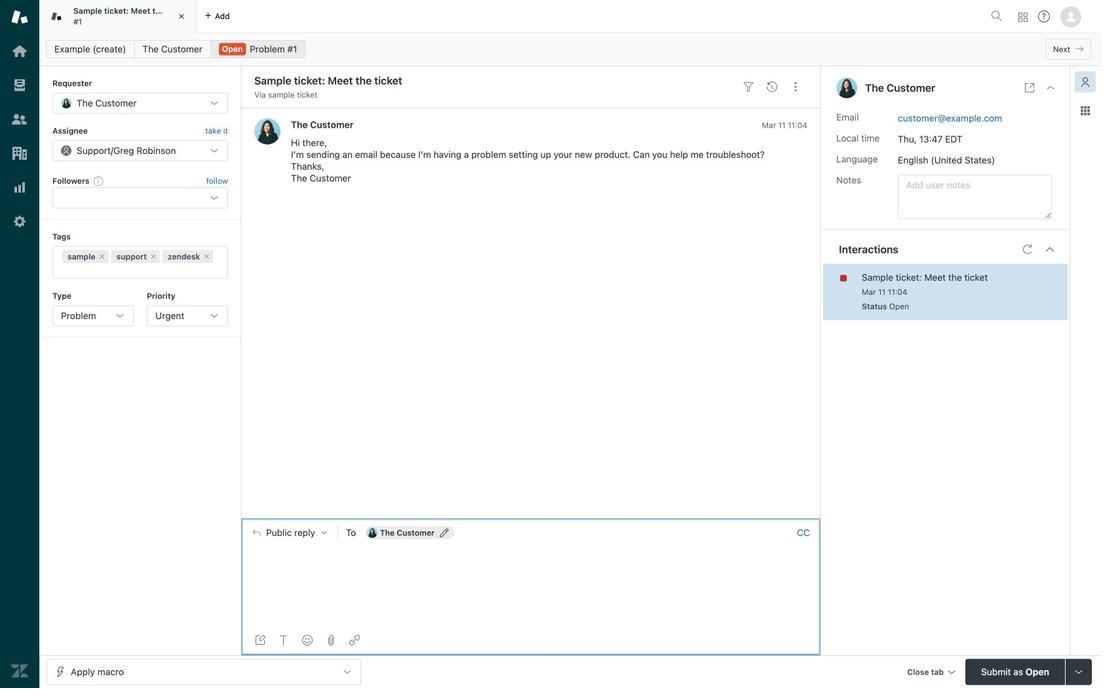 Task type: vqa. For each thing, say whether or not it's contained in the screenshot.
public reply composer text field
yes



Task type: describe. For each thing, give the bounding box(es) containing it.
view more details image
[[1024, 83, 1035, 93]]

customer@example.com image
[[367, 528, 377, 538]]

organizations image
[[11, 145, 28, 162]]

1 remove image from the left
[[149, 253, 157, 261]]

avatar image
[[254, 118, 281, 144]]

draft mode image
[[255, 635, 265, 646]]

Public reply composer text field
[[247, 547, 815, 574]]

main element
[[0, 0, 39, 688]]

hide composer image
[[526, 513, 536, 524]]

displays possible ticket submission types image
[[1074, 667, 1084, 677]]

format text image
[[279, 635, 289, 646]]

reporting image
[[11, 179, 28, 196]]

zendesk products image
[[1019, 13, 1028, 22]]

get help image
[[1038, 10, 1050, 22]]

apps image
[[1080, 106, 1091, 116]]



Task type: locate. For each thing, give the bounding box(es) containing it.
add attachment image
[[326, 635, 336, 646]]

Subject field
[[252, 73, 734, 88]]

1 vertical spatial mar 11 11:04 text field
[[862, 287, 907, 297]]

2 remove image from the left
[[203, 253, 211, 261]]

close image
[[175, 10, 188, 23], [1045, 83, 1056, 93]]

0 vertical spatial mar 11 11:04 text field
[[762, 121, 808, 130]]

close image inside tabs tab list
[[175, 10, 188, 23]]

0 vertical spatial close image
[[175, 10, 188, 23]]

zendesk support image
[[11, 9, 28, 26]]

1 horizontal spatial remove image
[[203, 253, 211, 261]]

customer context image
[[1080, 77, 1091, 87]]

1 vertical spatial close image
[[1045, 83, 1056, 93]]

get started image
[[11, 43, 28, 60]]

1 horizontal spatial mar 11 11:04 text field
[[862, 287, 907, 297]]

insert emojis image
[[302, 635, 313, 646]]

Mar 11 11:04 text field
[[762, 121, 808, 130], [862, 287, 907, 297]]

zendesk image
[[11, 663, 28, 680]]

Add user notes text field
[[898, 175, 1052, 219]]

0 horizontal spatial mar 11 11:04 text field
[[762, 121, 808, 130]]

admin image
[[11, 213, 28, 230]]

events image
[[767, 82, 777, 92]]

views image
[[11, 77, 28, 94]]

add link (cmd k) image
[[349, 635, 360, 646]]

filter image
[[743, 82, 754, 92]]

edit user image
[[440, 528, 449, 538]]

customers image
[[11, 111, 28, 128]]

info on adding followers image
[[93, 176, 104, 186]]

tab
[[39, 0, 197, 33]]

1 horizontal spatial close image
[[1045, 83, 1056, 93]]

remove image
[[98, 253, 106, 261]]

0 horizontal spatial close image
[[175, 10, 188, 23]]

secondary element
[[39, 36, 1101, 62]]

tabs tab list
[[39, 0, 986, 33]]

user image
[[836, 77, 857, 98]]

remove image
[[149, 253, 157, 261], [203, 253, 211, 261]]

0 horizontal spatial remove image
[[149, 253, 157, 261]]

ticket actions image
[[790, 82, 801, 92]]



